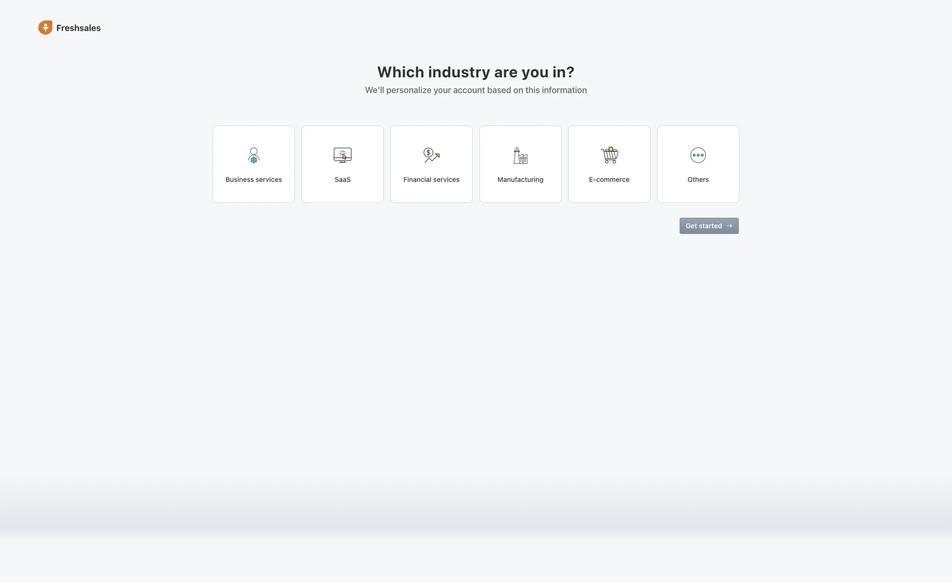 Task type: vqa. For each thing, say whether or not it's contained in the screenshot.
new link at the top left of the page
yes



Task type: locate. For each thing, give the bounding box(es) containing it.
business services
[[226, 176, 282, 184]]

tags
[[233, 151, 245, 158]]

0 horizontal spatial services
[[256, 176, 282, 184]]

services for financial services
[[433, 176, 460, 184]]

1 horizontal spatial services
[[433, 176, 460, 184]]

2 services from the left
[[433, 176, 460, 184]]

financial services
[[404, 176, 460, 184]]

accounts
[[367, 192, 392, 199]]

others
[[688, 176, 709, 184]]

business
[[226, 176, 254, 184]]

location
[[191, 193, 214, 200]]

based
[[487, 85, 511, 95]]

commerce
[[596, 176, 630, 184]]

to
[[213, 151, 219, 158]]

freshsales
[[56, 23, 101, 33]]

qualified
[[207, 118, 236, 126], [656, 119, 681, 126]]

services down business services icon
[[256, 176, 282, 184]]

services for business services
[[256, 176, 282, 184]]

services
[[256, 176, 282, 184], [433, 176, 460, 184]]

saas icon image
[[331, 144, 354, 167]]

which industry are you in? we'll personalize your account based on this information
[[365, 63, 587, 95]]

financial services icon image
[[420, 144, 443, 167]]

sales
[[188, 118, 206, 126]]

1 services from the left
[[256, 176, 282, 184]]

new
[[335, 119, 347, 126]]

janesampleton@gmail.com link
[[543, 201, 619, 210]]

services down financial services icon
[[433, 176, 460, 184]]

Search your CRM... text field
[[42, 23, 138, 39]]

click to add tags
[[198, 151, 245, 158]]

1 horizontal spatial qualified
[[656, 119, 681, 126]]

accounts widgetz.io (sample)
[[367, 192, 424, 209]]

product logo freshsales image
[[38, 21, 53, 35]]

location glendale, arizona, usa
[[191, 193, 256, 209]]

e-
[[589, 176, 596, 184]]

personalize
[[386, 85, 432, 95]]

manufacturing
[[497, 176, 544, 184]]



Task type: describe. For each thing, give the bounding box(es) containing it.
widgetz.io
[[367, 202, 397, 209]]

you
[[522, 63, 549, 81]]

widgetz.io (sample) link
[[367, 202, 424, 209]]

in?
[[553, 63, 575, 81]]

others icon image
[[687, 144, 710, 167]]

contacted link
[[393, 117, 502, 129]]

new link
[[284, 117, 393, 129]]

this
[[525, 85, 540, 95]]

manufacturing icon image
[[509, 144, 532, 167]]

click
[[198, 151, 212, 158]]

(sample)
[[399, 202, 424, 209]]

lead
[[238, 118, 254, 126]]

are
[[494, 63, 518, 81]]

qualified link
[[611, 117, 720, 129]]

interested button
[[502, 117, 611, 128]]

glendale,
[[191, 202, 217, 209]]

e-commerce icon image
[[598, 144, 621, 167]]

financial
[[404, 176, 431, 184]]

contacted
[[436, 119, 465, 126]]

we'll
[[365, 85, 384, 95]]

industry
[[428, 63, 491, 81]]

sales qualified lead link
[[188, 113, 262, 127]]

saas
[[335, 176, 351, 184]]

arizona,
[[219, 202, 242, 209]]

interested link
[[502, 117, 611, 128]]

business services icon image
[[242, 144, 265, 167]]

interested
[[543, 119, 572, 126]]

account
[[453, 85, 485, 95]]

on
[[513, 85, 523, 95]]

0 horizontal spatial qualified
[[207, 118, 236, 126]]

information
[[542, 85, 587, 95]]

sales qualified lead
[[188, 118, 254, 126]]

e-commerce
[[589, 176, 630, 184]]

your
[[434, 85, 451, 95]]

emails
[[543, 192, 560, 199]]

glendale, arizona, usa link
[[191, 202, 256, 209]]

add
[[221, 151, 231, 158]]

which
[[377, 63, 425, 81]]

phone element
[[6, 542, 25, 561]]

usa
[[244, 202, 256, 209]]

emails janesampleton@gmail.com
[[543, 192, 619, 209]]

janesampleton@gmail.com
[[543, 202, 619, 209]]



